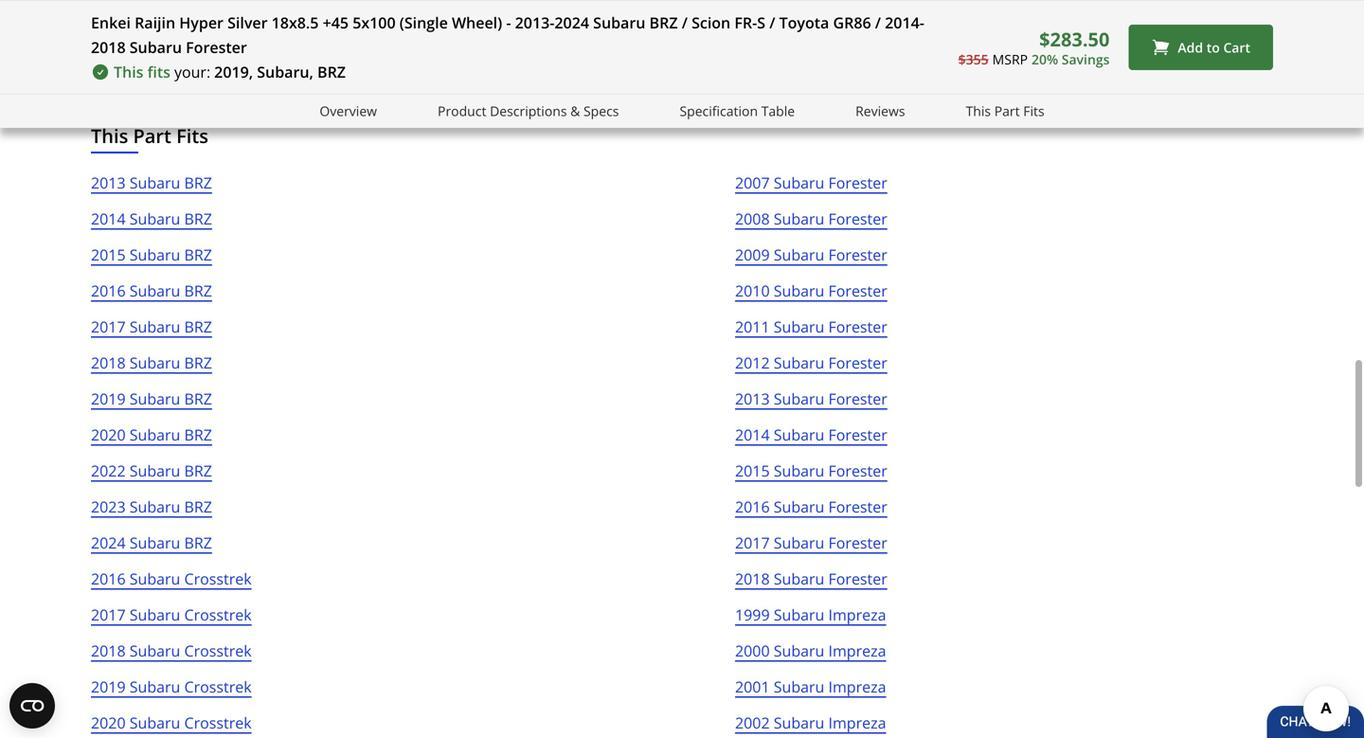 Task type: vqa. For each thing, say whether or not it's contained in the screenshot.
2017 Subaru Brz
yes



Task type: describe. For each thing, give the bounding box(es) containing it.
your:
[[174, 62, 211, 82]]

2017 subaru forester link
[[736, 531, 888, 567]]

2015 subaru forester
[[736, 461, 888, 481]]

wheel)
[[452, 12, 503, 33]]

brz for 2023 subaru brz
[[184, 497, 212, 517]]

2008 subaru forester
[[736, 208, 888, 229]]

-
[[507, 12, 511, 33]]

2013 for 2013 subaru brz
[[91, 172, 126, 193]]

s
[[758, 12, 766, 33]]

2014 subaru brz link
[[91, 207, 212, 243]]

brz for 2014 subaru brz
[[184, 208, 212, 229]]

2020 subaru brz link
[[91, 423, 212, 459]]

2007 subaru forester
[[736, 172, 888, 193]]

3 star image from the left
[[672, 7, 693, 27]]

&
[[571, 102, 580, 120]]

18x8.5
[[272, 12, 319, 33]]

enkei
[[91, 12, 131, 33]]

product
[[438, 102, 487, 120]]

2024 subaru brz link
[[91, 531, 212, 567]]

2000 subaru impreza
[[736, 641, 887, 661]]

2017 for 2017 subaru forester
[[736, 533, 770, 553]]

2017 subaru brz link
[[91, 315, 212, 351]]

2009 subaru forester
[[736, 244, 888, 265]]

hyper
[[179, 12, 224, 33]]

2018 subaru crosstrek link
[[91, 639, 252, 675]]

2018 subaru brz
[[91, 353, 212, 373]]

impreza for 2000 subaru impreza
[[829, 641, 887, 661]]

subaru for 2014 subaru forester
[[774, 425, 825, 445]]

2019 subaru crosstrek
[[91, 677, 252, 697]]

1 horizontal spatial fits
[[1024, 102, 1045, 120]]

forester for 2013 subaru forester
[[829, 389, 888, 409]]

2001
[[736, 677, 770, 697]]

$283.50 $355 msrp 20% savings
[[959, 26, 1110, 68]]

2015 subaru brz
[[91, 244, 212, 265]]

2016 subaru forester link
[[736, 495, 888, 531]]

2019 subaru brz link
[[91, 387, 212, 423]]

descriptions
[[490, 102, 567, 120]]

2019 subaru brz
[[91, 389, 212, 409]]

2016 subaru crosstrek
[[91, 569, 252, 589]]

subaru for 2012 subaru forester
[[774, 353, 825, 373]]

this part fits link
[[966, 100, 1045, 122]]

reviews
[[856, 102, 906, 120]]

toyota
[[780, 12, 830, 33]]

2014-
[[885, 12, 925, 33]]

subaru for 2001 subaru impreza
[[774, 677, 825, 697]]

2024 subaru brz
[[91, 533, 212, 553]]

forester for 2009 subaru forester
[[829, 244, 888, 265]]

2012 subaru forester
[[736, 353, 888, 373]]

2016 subaru crosstrek link
[[91, 567, 252, 603]]

2018 for 2018 subaru forester
[[736, 569, 770, 589]]

overview
[[320, 102, 377, 120]]

2013 subaru brz
[[91, 172, 212, 193]]

2018 inside the enkei raijin hyper silver 18x8.5 +45 5x100 (single wheel) - 2013-2024 subaru brz / scion fr-s / toyota gr86 / 2014- 2018 subaru forester
[[91, 37, 126, 57]]

star image
[[721, 7, 742, 27]]

2011
[[736, 317, 770, 337]]

specification table
[[680, 102, 795, 120]]

1999
[[736, 605, 770, 625]]

20%
[[1032, 50, 1059, 68]]

1 vertical spatial fits
[[176, 123, 209, 149]]

subaru right 2013- at the left top of the page
[[594, 12, 646, 33]]

2023 subaru brz
[[91, 497, 212, 517]]

1 star image from the left
[[623, 7, 644, 27]]

open widget image
[[9, 683, 55, 729]]

fr-
[[735, 12, 758, 33]]

subaru for 2015 subaru brz
[[130, 244, 180, 265]]

2015 subaru forester link
[[736, 459, 888, 495]]

2023
[[91, 497, 126, 517]]

brz for 2024 subaru brz
[[184, 533, 212, 553]]

brz for 2013 subaru brz
[[184, 172, 212, 193]]

2007 subaru forester link
[[736, 171, 888, 207]]

2017 for 2017 subaru brz
[[91, 317, 126, 337]]

2017 subaru crosstrek link
[[91, 603, 252, 639]]

2016 for 2016 subaru brz
[[91, 281, 126, 301]]

forester for 2015 subaru forester
[[829, 461, 888, 481]]

2 / from the left
[[770, 12, 776, 33]]

2012
[[736, 353, 770, 373]]

2020 for 2020 subaru brz
[[91, 425, 126, 445]]

add
[[1179, 38, 1204, 56]]

subaru for 2016 subaru brz
[[130, 281, 180, 301]]

2010 subaru forester link
[[736, 279, 888, 315]]

1 vertical spatial this
[[966, 102, 992, 120]]

subaru for 2013 subaru forester
[[774, 389, 825, 409]]

2020 subaru crosstrek link
[[91, 711, 252, 738]]

1999 subaru impreza
[[736, 605, 887, 625]]

2017 subaru forester
[[736, 533, 888, 553]]

forester for 2017 subaru forester
[[829, 533, 888, 553]]

savings
[[1062, 50, 1110, 68]]

2018 for 2018 subaru brz
[[91, 353, 126, 373]]

subaru for 2024 subaru brz
[[130, 533, 180, 553]]

subaru for 2020 subaru crosstrek
[[130, 713, 180, 733]]

2016 for 2016 subaru crosstrek
[[91, 569, 126, 589]]

crosstrek for 2020 subaru crosstrek
[[184, 713, 252, 733]]

2018 subaru crosstrek
[[91, 641, 252, 661]]

2002
[[736, 713, 770, 733]]

forester for 2018 subaru forester
[[829, 569, 888, 589]]

subaru for 1999 subaru impreza
[[774, 605, 825, 625]]

subaru for 2023 subaru brz
[[130, 497, 180, 517]]

5x100
[[353, 12, 396, 33]]

2013 subaru forester
[[736, 389, 888, 409]]

brz for 2016 subaru brz
[[184, 281, 212, 301]]

2016 subaru brz
[[91, 281, 212, 301]]

2014 subaru forester
[[736, 425, 888, 445]]

add to cart
[[1179, 38, 1251, 56]]

raijin
[[135, 12, 175, 33]]

subaru for 2015 subaru forester
[[774, 461, 825, 481]]

product descriptions & specs link
[[438, 100, 619, 122]]

product descriptions & specs
[[438, 102, 619, 120]]

2017 for 2017 subaru crosstrek
[[91, 605, 126, 625]]

2023 subaru brz link
[[91, 495, 212, 531]]

subaru for 2007 subaru forester
[[774, 172, 825, 193]]

2009 subaru forester link
[[736, 243, 888, 279]]

gr86
[[834, 12, 872, 33]]

scion
[[692, 12, 731, 33]]

2022 subaru brz link
[[91, 459, 212, 495]]

fits
[[148, 62, 171, 82]]

impreza for 2001 subaru impreza
[[829, 677, 887, 697]]

2016 subaru brz link
[[91, 279, 212, 315]]

brz for 2015 subaru brz
[[184, 244, 212, 265]]

subaru for 2000 subaru impreza
[[774, 641, 825, 661]]



Task type: locate. For each thing, give the bounding box(es) containing it.
2013 subaru brz link
[[91, 171, 212, 207]]

1999 subaru impreza link
[[736, 603, 887, 639]]

subaru for 2019 subaru crosstrek
[[130, 677, 180, 697]]

fits up the 2013 subaru brz
[[176, 123, 209, 149]]

impreza for 1999 subaru impreza
[[829, 605, 887, 625]]

brz down 2022 subaru brz link
[[184, 497, 212, 517]]

this part fits down 'msrp' on the right of the page
[[966, 102, 1045, 120]]

subaru down 2016 subaru forester link
[[774, 533, 825, 553]]

forester for 2007 subaru forester
[[829, 172, 888, 193]]

2014
[[91, 208, 126, 229], [736, 425, 770, 445]]

0 vertical spatial 2024
[[555, 12, 590, 33]]

subaru down 2013 subaru forester link at bottom
[[774, 425, 825, 445]]

brz for 2019 subaru brz
[[184, 389, 212, 409]]

2017 subaru brz
[[91, 317, 212, 337]]

1 vertical spatial 2019
[[91, 677, 126, 697]]

2 2019 from the top
[[91, 677, 126, 697]]

brz down 2013 subaru brz link
[[184, 208, 212, 229]]

1 vertical spatial this part fits
[[91, 123, 209, 149]]

impreza for 2002 subaru impreza
[[829, 713, 887, 733]]

subaru down "2001 subaru impreza" link
[[774, 713, 825, 733]]

1 vertical spatial part
[[133, 123, 172, 149]]

forester inside '2008 subaru forester' 'link'
[[829, 208, 888, 229]]

2002 subaru impreza
[[736, 713, 887, 733]]

0 vertical spatial this
[[114, 62, 144, 82]]

1 horizontal spatial 2024
[[555, 12, 590, 33]]

brz for 2020 subaru brz
[[184, 425, 212, 445]]

2 vertical spatial this
[[91, 123, 128, 149]]

2015 down 2014 subaru brz link
[[91, 244, 126, 265]]

1 / from the left
[[682, 12, 688, 33]]

2 crosstrek from the top
[[184, 605, 252, 625]]

2009
[[736, 244, 770, 265]]

0 vertical spatial 2016
[[91, 281, 126, 301]]

2 vertical spatial 2017
[[91, 605, 126, 625]]

2019,
[[214, 62, 253, 82]]

2020
[[91, 425, 126, 445], [91, 713, 126, 733]]

crosstrek down 2018 subaru crosstrek link
[[184, 677, 252, 697]]

2008 subaru forester link
[[736, 207, 888, 243]]

subaru down 2013 subaru brz link
[[130, 208, 180, 229]]

subaru for 2017 subaru brz
[[130, 317, 180, 337]]

subaru for 2018 subaru forester
[[774, 569, 825, 589]]

/ right s
[[770, 12, 776, 33]]

0 horizontal spatial 2024
[[91, 533, 126, 553]]

subaru down the 2016 subaru crosstrek "link"
[[130, 605, 180, 625]]

forester inside 2017 subaru forester link
[[829, 533, 888, 553]]

2011 subaru forester link
[[736, 315, 888, 351]]

star image
[[623, 7, 644, 27], [648, 7, 669, 27], [672, 7, 693, 27], [696, 7, 717, 27]]

this fits your: 2019, subaru, brz
[[114, 62, 346, 82]]

subaru,
[[257, 62, 314, 82]]

0 vertical spatial fits
[[1024, 102, 1045, 120]]

this part fits up the 2013 subaru brz
[[91, 123, 209, 149]]

subaru down 2015 subaru brz link
[[130, 281, 180, 301]]

subaru inside 'link'
[[774, 208, 825, 229]]

0 horizontal spatial 2015
[[91, 244, 126, 265]]

subaru for 2018 subaru crosstrek
[[130, 641, 180, 661]]

forester inside the enkei raijin hyper silver 18x8.5 +45 5x100 (single wheel) - 2013-2024 subaru brz / scion fr-s / toyota gr86 / 2014- 2018 subaru forester
[[186, 37, 247, 57]]

1 vertical spatial 2014
[[736, 425, 770, 445]]

$283.50
[[1040, 26, 1110, 52]]

subaru for 2017 subaru crosstrek
[[130, 605, 180, 625]]

subaru down 2009 subaru forester link in the top of the page
[[774, 281, 825, 301]]

add to cart button
[[1129, 25, 1274, 70]]

subaru for 2002 subaru impreza
[[774, 713, 825, 733]]

2013 down 2012
[[736, 389, 770, 409]]

crosstrek up 2017 subaru crosstrek
[[184, 569, 252, 589]]

forester for 2010 subaru forester
[[829, 281, 888, 301]]

2013-
[[515, 12, 555, 33]]

2014 for 2014 subaru brz
[[91, 208, 126, 229]]

2019 inside 'link'
[[91, 677, 126, 697]]

silver
[[228, 12, 268, 33]]

0 vertical spatial 2014
[[91, 208, 126, 229]]

subaru down 2020 subaru brz link
[[130, 461, 180, 481]]

2016
[[91, 281, 126, 301], [736, 497, 770, 517], [91, 569, 126, 589]]

subaru for 2016 subaru forester
[[774, 497, 825, 517]]

2018 subaru brz link
[[91, 351, 212, 387]]

0 vertical spatial 2017
[[91, 317, 126, 337]]

this up the 2013 subaru brz
[[91, 123, 128, 149]]

forester down the 2012 subaru forester link
[[829, 389, 888, 409]]

subaru for 2010 subaru forester
[[774, 281, 825, 301]]

brz for 2022 subaru brz
[[184, 461, 212, 481]]

1 horizontal spatial 2013
[[736, 389, 770, 409]]

1 horizontal spatial /
[[770, 12, 776, 33]]

2019
[[91, 389, 126, 409], [91, 677, 126, 697]]

forester inside 2007 subaru forester link
[[829, 172, 888, 193]]

1 vertical spatial 2016
[[736, 497, 770, 517]]

2014 down 2013 subaru forester link at bottom
[[736, 425, 770, 445]]

subaru down '2023 subaru brz' link
[[130, 533, 180, 553]]

0 horizontal spatial part
[[133, 123, 172, 149]]

0 vertical spatial 2019
[[91, 389, 126, 409]]

1 horizontal spatial this part fits
[[966, 102, 1045, 120]]

2020 subaru crosstrek
[[91, 713, 252, 733]]

subaru for 2018 subaru brz
[[130, 353, 180, 373]]

forester inside 2011 subaru forester link
[[829, 317, 888, 337]]

4 crosstrek from the top
[[184, 677, 252, 697]]

1 impreza from the top
[[829, 605, 887, 625]]

subaru for 2019 subaru brz
[[130, 389, 180, 409]]

crosstrek inside "link"
[[184, 569, 252, 589]]

2022 subaru brz
[[91, 461, 212, 481]]

forester down 2007 subaru forester link
[[829, 208, 888, 229]]

part up the 2013 subaru brz
[[133, 123, 172, 149]]

brz down 2015 subaru brz link
[[184, 281, 212, 301]]

impreza down 1999 subaru impreza link
[[829, 641, 887, 661]]

2020 down 2019 subaru crosstrek 'link'
[[91, 713, 126, 733]]

subaru down 2019 subaru crosstrek 'link'
[[130, 713, 180, 733]]

0 vertical spatial this part fits
[[966, 102, 1045, 120]]

subaru down 2007 subaru forester link
[[774, 208, 825, 229]]

this part fits
[[966, 102, 1045, 120], [91, 123, 209, 149]]

subaru down 2017 subaru crosstrek link
[[130, 641, 180, 661]]

brz for 2018 subaru brz
[[184, 353, 212, 373]]

forester inside 2014 subaru forester link
[[829, 425, 888, 445]]

2013 subaru forester link
[[736, 387, 888, 423]]

subaru down 2011 subaru forester link
[[774, 353, 825, 373]]

subaru down 2018 subaru forester link at the bottom of the page
[[774, 605, 825, 625]]

subaru for 2014 subaru brz
[[130, 208, 180, 229]]

brz
[[650, 12, 678, 33], [318, 62, 346, 82], [184, 172, 212, 193], [184, 208, 212, 229], [184, 244, 212, 265], [184, 281, 212, 301], [184, 317, 212, 337], [184, 353, 212, 373], [184, 389, 212, 409], [184, 425, 212, 445], [184, 461, 212, 481], [184, 497, 212, 517], [184, 533, 212, 553]]

0 vertical spatial part
[[995, 102, 1021, 120]]

2007
[[736, 172, 770, 193]]

2018 for 2018 subaru crosstrek
[[91, 641, 126, 661]]

subaru up the 2014 subaru brz
[[130, 172, 180, 193]]

crosstrek inside 'link'
[[184, 677, 252, 697]]

brz down the 2017 subaru brz link
[[184, 353, 212, 373]]

crosstrek
[[184, 569, 252, 589], [184, 605, 252, 625], [184, 641, 252, 661], [184, 677, 252, 697], [184, 713, 252, 733]]

2 vertical spatial 2016
[[91, 569, 126, 589]]

0 horizontal spatial this part fits
[[91, 123, 209, 149]]

0 horizontal spatial /
[[682, 12, 688, 33]]

3 crosstrek from the top
[[184, 641, 252, 661]]

subaru inside 'link'
[[130, 677, 180, 697]]

part down 'msrp' on the right of the page
[[995, 102, 1021, 120]]

forester inside 2018 subaru forester link
[[829, 569, 888, 589]]

forester inside the 2012 subaru forester link
[[829, 353, 888, 373]]

2018
[[91, 37, 126, 57], [91, 353, 126, 373], [736, 569, 770, 589], [91, 641, 126, 661]]

subaru for 2013 subaru brz
[[130, 172, 180, 193]]

subaru for 2008 subaru forester
[[774, 208, 825, 229]]

subaru down 2022 subaru brz link
[[130, 497, 180, 517]]

subaru for 2022 subaru brz
[[130, 461, 180, 481]]

brz left scion
[[650, 12, 678, 33]]

+45
[[323, 12, 349, 33]]

2017 down 2016 subaru forester link
[[736, 533, 770, 553]]

2024 inside the enkei raijin hyper silver 18x8.5 +45 5x100 (single wheel) - 2013-2024 subaru brz / scion fr-s / toyota gr86 / 2014- 2018 subaru forester
[[555, 12, 590, 33]]

3 impreza from the top
[[829, 677, 887, 697]]

forester inside 2013 subaru forester link
[[829, 389, 888, 409]]

msrp
[[993, 50, 1028, 68]]

2019 for 2019 subaru brz
[[91, 389, 126, 409]]

cart
[[1224, 38, 1251, 56]]

forester inside 2010 subaru forester link
[[829, 281, 888, 301]]

reviews link
[[856, 100, 906, 122]]

2 impreza from the top
[[829, 641, 887, 661]]

0 vertical spatial 2015
[[91, 244, 126, 265]]

subaru down the 2017 subaru brz link
[[130, 353, 180, 373]]

0 vertical spatial 2013
[[91, 172, 126, 193]]

2015 down 2014 subaru forester link
[[736, 461, 770, 481]]

forester down 2016 subaru forester link
[[829, 533, 888, 553]]

subaru down 2014 subaru brz link
[[130, 244, 180, 265]]

brz down 2014 subaru brz link
[[184, 244, 212, 265]]

subaru down 2024 subaru brz link
[[130, 569, 180, 589]]

2000
[[736, 641, 770, 661]]

2016 inside "link"
[[91, 569, 126, 589]]

forester inside 2016 subaru forester link
[[829, 497, 888, 517]]

crosstrek down 2017 subaru crosstrek link
[[184, 641, 252, 661]]

2018 down the 2017 subaru brz link
[[91, 353, 126, 373]]

2019 down 2018 subaru crosstrek link
[[91, 677, 126, 697]]

2 star image from the left
[[648, 7, 669, 27]]

1 horizontal spatial 2015
[[736, 461, 770, 481]]

forester down 2011 subaru forester link
[[829, 353, 888, 373]]

2014 subaru forester link
[[736, 423, 888, 459]]

4 impreza from the top
[[829, 713, 887, 733]]

forester down '2008 subaru forester' 'link'
[[829, 244, 888, 265]]

2 2020 from the top
[[91, 713, 126, 733]]

subaru for 2017 subaru forester
[[774, 533, 825, 553]]

1 vertical spatial 2017
[[736, 533, 770, 553]]

1 vertical spatial 2013
[[736, 389, 770, 409]]

2020 subaru brz
[[91, 425, 212, 445]]

subaru down 1999 subaru impreza link
[[774, 641, 825, 661]]

brz up overview
[[318, 62, 346, 82]]

2018 up 1999
[[736, 569, 770, 589]]

forester down 2009 subaru forester link in the top of the page
[[829, 281, 888, 301]]

2008
[[736, 208, 770, 229]]

specification table link
[[680, 100, 795, 122]]

subaru down 2018 subaru crosstrek link
[[130, 677, 180, 697]]

2001 subaru impreza
[[736, 677, 887, 697]]

2017 down 2016 subaru brz link
[[91, 317, 126, 337]]

forester for 2012 subaru forester
[[829, 353, 888, 373]]

subaru for 2011 subaru forester
[[774, 317, 825, 337]]

subaru down raijin
[[130, 37, 182, 57]]

2018 down 2017 subaru crosstrek link
[[91, 641, 126, 661]]

forester for 2011 subaru forester
[[829, 317, 888, 337]]

forester inside 2015 subaru forester link
[[829, 461, 888, 481]]

(single
[[400, 12, 448, 33]]

2015 for 2015 subaru brz
[[91, 244, 126, 265]]

brz down "2019 subaru brz" link
[[184, 425, 212, 445]]

0 vertical spatial 2020
[[91, 425, 126, 445]]

2016 down 2015 subaru forester link
[[736, 497, 770, 517]]

subaru down the 2012 subaru forester link
[[774, 389, 825, 409]]

impreza down "2001 subaru impreza" link
[[829, 713, 887, 733]]

1 crosstrek from the top
[[184, 569, 252, 589]]

brz up 2016 subaru crosstrek
[[184, 533, 212, 553]]

2019 subaru crosstrek link
[[91, 675, 252, 711]]

2012 subaru forester link
[[736, 351, 888, 387]]

2017 down the 2016 subaru crosstrek "link"
[[91, 605, 126, 625]]

subaru down 2014 subaru forester link
[[774, 461, 825, 481]]

2010 subaru forester
[[736, 281, 888, 301]]

forester down 2015 subaru forester link
[[829, 497, 888, 517]]

crosstrek for 2019 subaru crosstrek
[[184, 677, 252, 697]]

forester down 2017 subaru forester link
[[829, 569, 888, 589]]

2010
[[736, 281, 770, 301]]

brz inside the enkei raijin hyper silver 18x8.5 +45 5x100 (single wheel) - 2013-2024 subaru brz / scion fr-s / toyota gr86 / 2014- 2018 subaru forester
[[650, 12, 678, 33]]

5 crosstrek from the top
[[184, 713, 252, 733]]

fits down 20%
[[1024, 102, 1045, 120]]

2019 down 2018 subaru brz link
[[91, 389, 126, 409]]

forester for 2016 subaru forester
[[829, 497, 888, 517]]

impreza down 2018 subaru forester link at the bottom of the page
[[829, 605, 887, 625]]

2013 up the 2014 subaru brz
[[91, 172, 126, 193]]

forester down 2010 subaru forester link
[[829, 317, 888, 337]]

3 / from the left
[[876, 12, 882, 33]]

brz up the 2014 subaru brz
[[184, 172, 212, 193]]

2020 up 2022
[[91, 425, 126, 445]]

1 2020 from the top
[[91, 425, 126, 445]]

subaru down 2017 subaru forester link
[[774, 569, 825, 589]]

table
[[762, 102, 795, 120]]

subaru down "2019 subaru brz" link
[[130, 425, 180, 445]]

2013 for 2013 subaru forester
[[736, 389, 770, 409]]

forester up this fits your: 2019, subaru, brz
[[186, 37, 247, 57]]

brz down 2020 subaru brz link
[[184, 461, 212, 481]]

subaru for 2009 subaru forester
[[774, 244, 825, 265]]

brz for 2017 subaru brz
[[184, 317, 212, 337]]

2018 subaru forester link
[[736, 567, 888, 603]]

subaru up 2008 subaru forester on the top of the page
[[774, 172, 825, 193]]

2014 down 2013 subaru brz link
[[91, 208, 126, 229]]

0 horizontal spatial 2014
[[91, 208, 126, 229]]

impreza down 2000 subaru impreza link
[[829, 677, 887, 697]]

2020 for 2020 subaru crosstrek
[[91, 713, 126, 733]]

crosstrek for 2018 subaru crosstrek
[[184, 641, 252, 661]]

brz down 2018 subaru brz link
[[184, 389, 212, 409]]

crosstrek for 2016 subaru crosstrek
[[184, 569, 252, 589]]

0 horizontal spatial fits
[[176, 123, 209, 149]]

subaru down 2018 subaru brz link
[[130, 389, 180, 409]]

subaru for 2020 subaru brz
[[130, 425, 180, 445]]

2 horizontal spatial /
[[876, 12, 882, 33]]

1 horizontal spatial 2014
[[736, 425, 770, 445]]

forester inside 2009 subaru forester link
[[829, 244, 888, 265]]

crosstrek down the 2016 subaru crosstrek "link"
[[184, 605, 252, 625]]

subaru for 2016 subaru crosstrek
[[130, 569, 180, 589]]

brz down 2016 subaru brz link
[[184, 317, 212, 337]]

2015 for 2015 subaru forester
[[736, 461, 770, 481]]

2024 right -
[[555, 12, 590, 33]]

2016 down 2015 subaru brz link
[[91, 281, 126, 301]]

/ right gr86
[[876, 12, 882, 33]]

2018 down enkei
[[91, 37, 126, 57]]

2011 subaru forester
[[736, 317, 888, 337]]

this
[[114, 62, 144, 82], [966, 102, 992, 120], [91, 123, 128, 149]]

forester for 2008 subaru forester
[[829, 208, 888, 229]]

1 vertical spatial 2015
[[736, 461, 770, 481]]

forester
[[186, 37, 247, 57], [829, 172, 888, 193], [829, 208, 888, 229], [829, 244, 888, 265], [829, 281, 888, 301], [829, 317, 888, 337], [829, 353, 888, 373], [829, 389, 888, 409], [829, 425, 888, 445], [829, 461, 888, 481], [829, 497, 888, 517], [829, 533, 888, 553], [829, 569, 888, 589]]

2016 down 2024 subaru brz link
[[91, 569, 126, 589]]

subaru down '2008 subaru forester' 'link'
[[774, 244, 825, 265]]

crosstrek for 2017 subaru crosstrek
[[184, 605, 252, 625]]

4 star image from the left
[[696, 7, 717, 27]]

2015 subaru brz link
[[91, 243, 212, 279]]

forester down 2013 subaru forester link at bottom
[[829, 425, 888, 445]]

subaru inside "link"
[[130, 569, 180, 589]]

2016 subaru forester
[[736, 497, 888, 517]]

subaru down 2016 subaru brz link
[[130, 317, 180, 337]]

subaru down 2015 subaru forester link
[[774, 497, 825, 517]]

0 horizontal spatial 2013
[[91, 172, 126, 193]]

2024
[[555, 12, 590, 33], [91, 533, 126, 553]]

2002 subaru impreza link
[[736, 711, 887, 738]]

1 vertical spatial 2024
[[91, 533, 126, 553]]

1 2019 from the top
[[91, 389, 126, 409]]

1 vertical spatial 2020
[[91, 713, 126, 733]]

subaru down 2010 subaru forester link
[[774, 317, 825, 337]]

subaru
[[594, 12, 646, 33], [130, 37, 182, 57], [130, 172, 180, 193], [774, 172, 825, 193], [130, 208, 180, 229], [774, 208, 825, 229], [130, 244, 180, 265], [774, 244, 825, 265], [130, 281, 180, 301], [774, 281, 825, 301], [130, 317, 180, 337], [774, 317, 825, 337], [130, 353, 180, 373], [774, 353, 825, 373], [130, 389, 180, 409], [774, 389, 825, 409], [130, 425, 180, 445], [774, 425, 825, 445], [130, 461, 180, 481], [774, 461, 825, 481], [130, 497, 180, 517], [774, 497, 825, 517], [130, 533, 180, 553], [774, 533, 825, 553], [130, 569, 180, 589], [774, 569, 825, 589], [130, 605, 180, 625], [774, 605, 825, 625], [130, 641, 180, 661], [774, 641, 825, 661], [130, 677, 180, 697], [774, 677, 825, 697], [130, 713, 180, 733], [774, 713, 825, 733]]

1 horizontal spatial part
[[995, 102, 1021, 120]]

forester up 2008 subaru forester on the top of the page
[[829, 172, 888, 193]]

2000 subaru impreza link
[[736, 639, 887, 675]]

2022
[[91, 461, 126, 481]]

2016 for 2016 subaru forester
[[736, 497, 770, 517]]

forester down 2014 subaru forester link
[[829, 461, 888, 481]]

/ left scion
[[682, 12, 688, 33]]

crosstrek down 2019 subaru crosstrek 'link'
[[184, 713, 252, 733]]

2014 for 2014 subaru forester
[[736, 425, 770, 445]]

forester for 2014 subaru forester
[[829, 425, 888, 445]]

2019 for 2019 subaru crosstrek
[[91, 677, 126, 697]]

subaru down 2000 subaru impreza link
[[774, 677, 825, 697]]

2001 subaru impreza link
[[736, 675, 887, 711]]



